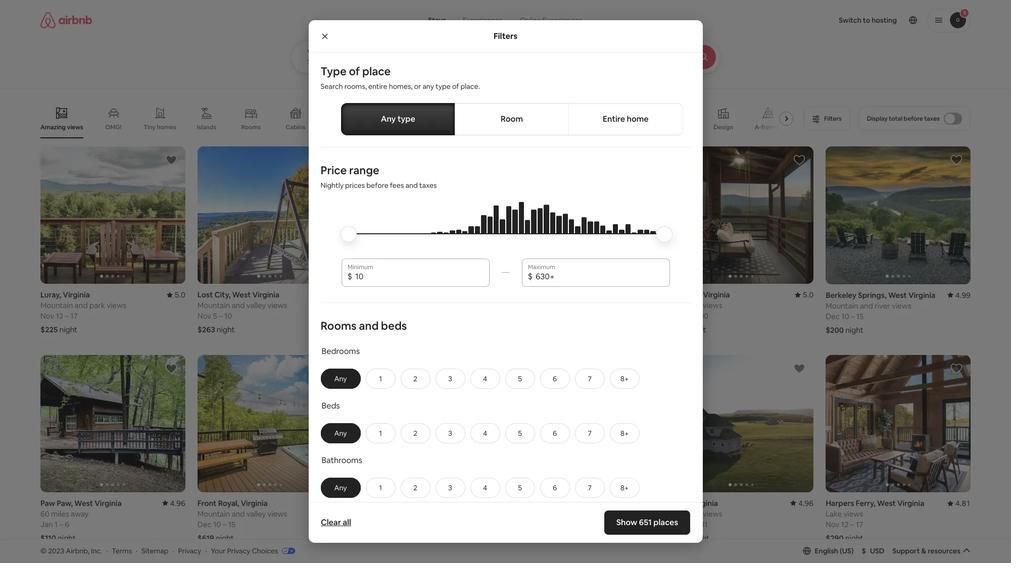Task type: describe. For each thing, give the bounding box(es) containing it.
2 inside the mountain and lake views jan 2 – 7 $210 night
[[369, 312, 373, 321]]

mountain inside luray, virginia mountain views dec 26 – 31 $1,179 night
[[669, 510, 701, 519]]

2 · from the left
[[136, 547, 138, 556]]

5.0 for rileyville, virginia mountain views nov 25 – 30 night
[[803, 290, 814, 300]]

valley inside lost city, west virginia mountain and valley views nov 5 – 10 $263 night
[[247, 301, 266, 311]]

price
[[321, 163, 347, 177]]

12 for $290
[[842, 520, 849, 530]]

– inside the paw paw, west virginia 60 miles away jan 1 – 6 $110 night
[[59, 520, 63, 530]]

add to wishlist: rileyville, virginia image
[[794, 154, 806, 166]]

1 for beds
[[379, 429, 382, 438]]

– inside luray, virginia mountain and park views nov 12 – 17 $225 night
[[65, 312, 69, 321]]

entire home
[[603, 114, 649, 124]]

lost city, west virginia mountain and valley views nov 5 – 10 $263 night
[[198, 290, 287, 335]]

5.0 out of 5 average rating image for rileyville, virginia mountain views nov 25 – 30 night
[[795, 290, 814, 300]]

2 for bathrooms
[[414, 484, 418, 493]]

– inside the mountain and lake views jan 2 – 7 $210 night
[[375, 312, 379, 321]]

luray, for luray, virginia
[[512, 499, 533, 509]]

price range nightly prices before fees and taxes
[[321, 163, 437, 190]]

clear all button
[[316, 513, 356, 533]]

and inside berkeley springs, west virginia mountain and river views dec 10 – 15 $200 night
[[860, 301, 873, 311]]

4.96 out of 5 average rating image
[[162, 499, 185, 509]]

2 for bedrooms
[[414, 374, 418, 384]]

jan inside the mountain and lake views jan 2 – 7 $210 night
[[355, 312, 367, 321]]

5 button for bedrooms
[[505, 369, 535, 389]]

31
[[701, 520, 708, 530]]

display total before taxes button
[[859, 107, 971, 131]]

park
[[89, 301, 105, 311]]

clear
[[321, 518, 341, 528]]

$ for 2nd $ text field from right
[[348, 271, 352, 282]]

and inside the mountain and lake views jan 2 – 7 $210 night
[[389, 301, 402, 311]]

show 651 places link
[[605, 511, 691, 535]]

8+ for bathrooms
[[621, 484, 629, 493]]

cacapon,
[[377, 499, 411, 509]]

a-
[[755, 123, 762, 131]]

night inside lost city, west virginia mountain and valley views nov 5 – 10 $263 night
[[217, 325, 235, 335]]

$290
[[826, 534, 844, 543]]

1 horizontal spatial 4.99 out of 5 average rating image
[[948, 290, 971, 300]]

mansions
[[327, 123, 353, 131]]

2 for beds
[[414, 429, 418, 438]]

your
[[211, 547, 226, 556]]

0 horizontal spatial 4.99 out of 5 average rating image
[[476, 499, 500, 509]]

views inside lost city, west virginia mountain and valley views nov 5 – 10 $263 night
[[268, 301, 287, 311]]

rooms for rooms and beds
[[321, 319, 357, 333]]

night right the $208
[[374, 534, 392, 543]]

1 for bedrooms
[[379, 374, 382, 384]]

mountain and lake views jan 2 – 7 $210 night
[[355, 301, 439, 335]]

harpers ferry, west virginia lake views nov 12 – 17 $290 night
[[826, 499, 925, 543]]

ferry,
[[856, 499, 876, 509]]

before inside the price range nightly prices before fees and taxes
[[367, 181, 389, 190]]

lake
[[826, 510, 842, 519]]

$200
[[826, 325, 844, 335]]

2 button for bathrooms
[[401, 478, 430, 498]]

3 for bathrooms
[[448, 484, 452, 493]]

river
[[875, 301, 891, 311]]

5 for bathrooms
[[518, 484, 522, 493]]

luray, virginia mountain views dec 26 – 31 $1,179 night
[[669, 499, 723, 543]]

12 for $225
[[56, 312, 63, 321]]

1 horizontal spatial 4.99
[[956, 290, 971, 300]]

nov inside "harpers ferry, west virginia lake views nov 12 – 17 $290 night"
[[826, 520, 840, 530]]

show map
[[482, 502, 517, 511]]

5 for bedrooms
[[518, 374, 522, 384]]

1 horizontal spatial add to wishlist: luray, virginia image
[[637, 363, 649, 375]]

type
[[321, 64, 347, 78]]

add to wishlist: luray, virginia image for luray, virginia mountain and park views nov 12 – 17 $225 night
[[165, 154, 177, 166]]

your privacy choices link
[[211, 547, 295, 557]]

bathrooms
[[322, 455, 362, 466]]

virginia inside front royal, virginia mountain and valley views dec 10 – 15 $619 night
[[241, 499, 268, 509]]

experiences inside button
[[463, 16, 503, 25]]

$210
[[355, 325, 371, 335]]

nightly
[[321, 181, 344, 190]]

15 inside berkeley springs, west virginia mountain and river views dec 10 – 15 $200 night
[[857, 312, 864, 321]]

any for any element related to beds
[[334, 429, 347, 438]]

– inside berkeley springs, west virginia mountain and river views dec 10 – 15 $200 night
[[851, 312, 855, 321]]

ski-
[[665, 123, 676, 131]]

clear all
[[321, 518, 351, 528]]

5 for beds
[[518, 429, 522, 438]]

8+ for beds
[[621, 429, 629, 438]]

5.0 for luray, virginia mountain and park views nov 12 – 17 $225 night
[[175, 290, 185, 300]]

amazing views
[[40, 123, 83, 131]]

night inside luray, virginia mountain and park views nov 12 – 17 $225 night
[[59, 325, 77, 335]]

total
[[889, 115, 903, 123]]

7 for bathrooms
[[588, 484, 592, 493]]

tiny
[[144, 123, 156, 131]]

night inside the paw paw, west virginia 60 miles away jan 1 – 6 $110 night
[[58, 534, 76, 543]]

2 horizontal spatial $
[[862, 547, 866, 556]]

2023
[[48, 547, 64, 556]]

any button for bedrooms
[[321, 369, 361, 389]]

add to wishlist: luray, virginia image for luray, virginia mountain views dec 26 – 31 $1,179 night
[[794, 363, 806, 375]]

mountain inside berkeley springs, west virginia mountain and river views dec 10 – 15 $200 night
[[826, 301, 859, 311]]

Where field
[[308, 57, 440, 66]]

1 privacy from the left
[[178, 547, 201, 556]]

1 inside the paw paw, west virginia 60 miles away jan 1 – 6 $110 night
[[55, 520, 58, 530]]

west for city,
[[232, 290, 251, 300]]

room
[[501, 114, 523, 124]]

4.97
[[642, 499, 657, 509]]

and inside lost city, west virginia mountain and valley views nov 5 – 10 $263 night
[[232, 301, 245, 311]]

online experiences
[[520, 16, 582, 25]]

add to wishlist: harpers ferry, west virginia image
[[951, 363, 963, 375]]

your privacy choices
[[211, 547, 278, 556]]

7 inside the mountain and lake views jan 2 – 7 $210 night
[[380, 312, 384, 321]]

support
[[893, 547, 920, 556]]

virginia inside luray, virginia mountain and park views nov 12 – 17 $225 night
[[63, 290, 90, 300]]

add to wishlist: berkeley springs, west virginia image
[[951, 154, 963, 166]]

fees
[[390, 181, 404, 190]]

8+ button for bedrooms
[[610, 369, 640, 389]]

or
[[414, 82, 421, 91]]

6 for bathrooms
[[553, 484, 557, 493]]

©
[[40, 547, 47, 556]]

any for bathrooms's any element
[[334, 484, 347, 493]]

stays tab panel
[[291, 40, 748, 74]]

airbnb,
[[66, 547, 89, 556]]

map
[[502, 502, 517, 511]]

terms
[[112, 547, 132, 556]]

views inside the mountain and lake views jan 2 – 7 $210 night
[[419, 301, 439, 311]]

parks
[[540, 123, 555, 131]]

entire
[[603, 114, 625, 124]]

8+ for bedrooms
[[621, 374, 629, 384]]

4.81
[[956, 499, 971, 509]]

room button
[[455, 103, 569, 135]]

5 inside lost city, west virginia mountain and valley views nov 5 – 10 $263 night
[[213, 312, 217, 321]]

amazing
[[40, 123, 66, 131]]

most stays cost more than $158 per night. image
[[350, 202, 662, 263]]

any
[[423, 82, 434, 91]]

1 vertical spatial of
[[452, 82, 459, 91]]

10 inside berkeley springs, west virginia mountain and river views dec 10 – 15 $200 night
[[842, 312, 850, 321]]

stays button
[[420, 10, 454, 30]]

night inside "harpers ferry, west virginia lake views nov 12 – 17 $290 night"
[[846, 534, 864, 543]]

show 651 places
[[617, 518, 679, 528]]

0 horizontal spatial of
[[349, 64, 360, 78]]

4.96 for paw paw, west virginia 60 miles away jan 1 – 6 $110 night
[[170, 499, 185, 509]]

rileyville,
[[669, 290, 702, 300]]

(us)
[[840, 547, 854, 556]]

away
[[71, 510, 89, 519]]

$619
[[198, 534, 214, 543]]

west for cacapon,
[[413, 499, 431, 509]]

mountain inside the mountain and lake views jan 2 – 7 $210 night
[[355, 301, 387, 311]]

sitemap
[[142, 547, 169, 556]]

$ for 2nd $ text field
[[528, 271, 533, 282]]

city,
[[215, 290, 231, 300]]

home
[[627, 114, 649, 124]]

display total before taxes
[[867, 115, 940, 123]]

tiny homes
[[144, 123, 176, 131]]

1 vertical spatial 4.99
[[484, 499, 500, 509]]

4 button for beds
[[470, 424, 500, 444]]

national
[[514, 123, 538, 131]]

– inside lost city, west virginia mountain and valley views nov 5 – 10 $263 night
[[219, 312, 223, 321]]

springs,
[[858, 290, 887, 300]]

&
[[922, 547, 927, 556]]

4 for beds
[[483, 429, 487, 438]]

english (us)
[[815, 547, 854, 556]]

8+ element for bedrooms
[[621, 374, 629, 384]]

3 button for bathrooms
[[436, 478, 465, 498]]

taxes inside display total before taxes button
[[925, 115, 940, 123]]

usd
[[870, 547, 885, 556]]

$208
[[355, 534, 373, 543]]

mountain inside lost city, west virginia mountain and valley views nov 5 – 10 $263 night
[[198, 301, 230, 311]]

support & resources button
[[893, 547, 971, 556]]

add to wishlist: lost city, west virginia image
[[322, 154, 334, 166]]

show for show map
[[482, 502, 501, 511]]

entire
[[369, 82, 388, 91]]

frames
[[762, 123, 782, 131]]

luray, for luray, virginia mountain views dec 26 – 31 $1,179 night
[[669, 499, 690, 509]]

3 for beds
[[448, 429, 452, 438]]

any button for bathrooms
[[321, 478, 361, 498]]

6 inside the paw paw, west virginia 60 miles away jan 1 – 6 $110 night
[[65, 520, 69, 530]]

virginia inside rileyville, virginia mountain views nov 25 – 30 night
[[703, 290, 730, 300]]

tab list inside filters dialog
[[341, 103, 683, 135]]

beds
[[322, 401, 340, 411]]

before inside button
[[904, 115, 923, 123]]

omg!
[[105, 123, 122, 131]]

add to wishlist: paw paw, west virginia image
[[165, 363, 177, 375]]

views inside rileyville, virginia mountain views nov 25 – 30 night
[[703, 301, 723, 311]]

group containing amazing views
[[40, 99, 798, 139]]

bedrooms
[[322, 346, 360, 357]]

berkeley springs, west virginia mountain and river views dec 10 – 15 $200 night
[[826, 290, 936, 335]]

2 $ text field from the left
[[536, 272, 664, 282]]

resources
[[928, 547, 961, 556]]

paw
[[40, 499, 55, 509]]

5 button for beds
[[505, 424, 535, 444]]

60
[[40, 510, 49, 519]]

dec inside luray, virginia mountain views dec 26 – 31 $1,179 night
[[669, 520, 683, 530]]

4.96 out of 5 average rating image
[[791, 499, 814, 509]]

virginia inside "harpers ferry, west virginia lake views nov 12 – 17 $290 night"
[[898, 499, 925, 509]]

homes
[[157, 123, 176, 131]]

in/out
[[676, 123, 693, 131]]



Task type: locate. For each thing, give the bounding box(es) containing it.
any element for bedrooms
[[331, 374, 350, 384]]

7 button for bedrooms
[[575, 369, 605, 389]]

$225
[[40, 325, 58, 335]]

nov up "$263"
[[198, 312, 211, 321]]

4
[[483, 374, 487, 384], [483, 429, 487, 438], [483, 484, 487, 493]]

0 vertical spatial any button
[[321, 369, 361, 389]]

0 vertical spatial 5.0 out of 5 average rating image
[[795, 290, 814, 300]]

tab list containing any type
[[341, 103, 683, 135]]

experiences right online at the right top
[[543, 16, 582, 25]]

0 vertical spatial 4.99
[[956, 290, 971, 300]]

any button
[[321, 369, 361, 389], [321, 424, 361, 444], [321, 478, 361, 498]]

dec up the $200
[[826, 312, 840, 321]]

1 button for bathrooms
[[366, 478, 396, 498]]

privacy right 'your'
[[227, 547, 250, 556]]

virginia inside the paw paw, west virginia 60 miles away jan 1 – 6 $110 night
[[95, 499, 122, 509]]

17 inside "harpers ferry, west virginia lake views nov 12 – 17 $290 night"
[[856, 520, 863, 530]]

night inside luray, virginia mountain views dec 26 – 31 $1,179 night
[[692, 534, 710, 543]]

– inside rileyville, virginia mountain views nov 25 – 30 night
[[695, 312, 698, 321]]

17 for lake
[[856, 520, 863, 530]]

night up © 2023 airbnb, inc. · on the bottom left
[[58, 534, 76, 543]]

experiences up filters
[[463, 16, 503, 25]]

1 vertical spatial 5 button
[[505, 424, 535, 444]]

any down bedrooms
[[334, 374, 347, 384]]

0 vertical spatial 3
[[448, 374, 452, 384]]

2 3 from the top
[[448, 429, 452, 438]]

2 vertical spatial 3 button
[[436, 478, 465, 498]]

rooms for rooms
[[241, 123, 261, 131]]

3 · from the left
[[173, 547, 174, 556]]

cabins
[[286, 123, 305, 131]]

of up rooms,
[[349, 64, 360, 78]]

2 1 button from the top
[[366, 424, 396, 444]]

2 button for beds
[[401, 424, 430, 444]]

1 vertical spatial before
[[367, 181, 389, 190]]

10 up the $200
[[842, 312, 850, 321]]

2 horizontal spatial add to wishlist: luray, virginia image
[[794, 363, 806, 375]]

3 8+ element from the top
[[621, 484, 629, 493]]

3 7 button from the top
[[575, 478, 605, 498]]

1 vertical spatial valley
[[247, 510, 266, 519]]

dec
[[826, 312, 840, 321], [198, 520, 212, 530], [669, 520, 683, 530]]

· left 'your'
[[205, 547, 207, 556]]

dec inside front royal, virginia mountain and valley views dec 10 – 15 $619 night
[[198, 520, 212, 530]]

3 button for beds
[[436, 424, 465, 444]]

2 valley from the top
[[247, 510, 266, 519]]

0 horizontal spatial 12
[[56, 312, 63, 321]]

1 vertical spatial show
[[617, 518, 638, 528]]

3 5 button from the top
[[505, 478, 535, 498]]

mountain inside rileyville, virginia mountain views nov 25 – 30 night
[[669, 301, 701, 311]]

group
[[40, 99, 798, 139], [40, 147, 185, 284], [198, 147, 343, 284], [355, 147, 500, 284], [512, 147, 657, 284], [669, 147, 814, 284], [826, 147, 971, 284], [40, 355, 185, 493], [198, 355, 343, 493], [355, 355, 500, 493], [512, 355, 657, 493], [669, 355, 814, 493], [826, 355, 971, 493]]

1 vertical spatial 4.99 out of 5 average rating image
[[476, 499, 500, 509]]

luray,
[[40, 290, 61, 300], [512, 499, 533, 509], [669, 499, 690, 509]]

1 3 from the top
[[448, 374, 452, 384]]

3 3 from the top
[[448, 484, 452, 493]]

and inside the price range nightly prices before fees and taxes
[[406, 181, 418, 190]]

tab list
[[341, 103, 683, 135]]

any button for beds
[[321, 424, 361, 444]]

0 vertical spatial 3 button
[[436, 369, 465, 389]]

1 any element from the top
[[331, 374, 350, 384]]

mountain views
[[512, 301, 566, 311]]

4.81 out of 5 average rating image
[[948, 499, 971, 509]]

1 vertical spatial type
[[398, 114, 415, 124]]

online experiences link
[[511, 10, 591, 30]]

any element for bathrooms
[[331, 484, 350, 493]]

2 vertical spatial 3
[[448, 484, 452, 493]]

west inside the paw paw, west virginia 60 miles away jan 1 – 6 $110 night
[[74, 499, 93, 509]]

1 horizontal spatial 10
[[224, 312, 232, 321]]

26
[[685, 520, 693, 530]]

all
[[343, 518, 351, 528]]

any up the bathrooms
[[334, 429, 347, 438]]

place.
[[461, 82, 480, 91]]

filters dialog
[[309, 20, 703, 564]]

3 3 button from the top
[[436, 478, 465, 498]]

6 button for beds
[[540, 424, 570, 444]]

jan down 60
[[40, 520, 53, 530]]

1 6 button from the top
[[540, 369, 570, 389]]

night inside the mountain and lake views jan 2 – 7 $210 night
[[373, 325, 391, 335]]

0 vertical spatial 8+ element
[[621, 374, 629, 384]]

any element down the bathrooms
[[331, 484, 350, 493]]

west up "away"
[[74, 499, 93, 509]]

taxes inside the price range nightly prices before fees and taxes
[[419, 181, 437, 190]]

10
[[224, 312, 232, 321], [842, 312, 850, 321], [213, 520, 221, 530]]

3 6 button from the top
[[540, 478, 570, 498]]

2 vertical spatial 2 button
[[401, 478, 430, 498]]

nov inside rileyville, virginia mountain views nov 25 – 30 night
[[669, 312, 683, 321]]

any for any element associated with bedrooms
[[334, 374, 347, 384]]

1 horizontal spatial jan
[[355, 312, 367, 321]]

4.99 out of 5 average rating image
[[948, 290, 971, 300], [476, 499, 500, 509]]

west up the river
[[889, 290, 907, 300]]

beds
[[381, 319, 407, 333]]

and inside front royal, virginia mountain and valley views dec 10 – 15 $619 night
[[232, 510, 245, 519]]

7 button for beds
[[575, 424, 605, 444]]

west for paw,
[[74, 499, 93, 509]]

any element for beds
[[331, 429, 350, 438]]

0 vertical spatial rooms
[[241, 123, 261, 131]]

30
[[700, 312, 709, 321]]

luray, inside luray, virginia mountain views dec 26 – 31 $1,179 night
[[669, 499, 690, 509]]

1 any button from the top
[[321, 369, 361, 389]]

1 vertical spatial 4 button
[[470, 424, 500, 444]]

taxes right total
[[925, 115, 940, 123]]

4 button for bedrooms
[[470, 369, 500, 389]]

virginia inside lost city, west virginia mountain and valley views nov 5 – 10 $263 night
[[253, 290, 280, 300]]

1 vertical spatial 12
[[842, 520, 849, 530]]

0 horizontal spatial experiences
[[463, 16, 503, 25]]

1 valley from the top
[[247, 301, 266, 311]]

2 vertical spatial 1 button
[[366, 478, 396, 498]]

0 vertical spatial before
[[904, 115, 923, 123]]

· right terms link
[[136, 547, 138, 556]]

0 vertical spatial 15
[[857, 312, 864, 321]]

2 any button from the top
[[321, 424, 361, 444]]

1 horizontal spatial type
[[436, 82, 451, 91]]

5.0 out of 5 average rating image for front royal, virginia mountain and valley views dec 10 – 15 $619 night
[[324, 499, 343, 509]]

1 8+ from the top
[[621, 374, 629, 384]]

2 vertical spatial 4
[[483, 484, 487, 493]]

0 vertical spatial 6 button
[[540, 369, 570, 389]]

25
[[684, 312, 693, 321]]

0 vertical spatial valley
[[247, 301, 266, 311]]

1 7 button from the top
[[575, 369, 605, 389]]

0 horizontal spatial before
[[367, 181, 389, 190]]

3
[[448, 374, 452, 384], [448, 429, 452, 438], [448, 484, 452, 493]]

8+ element for beds
[[621, 429, 629, 438]]

nov inside lost city, west virginia mountain and valley views nov 5 – 10 $263 night
[[198, 312, 211, 321]]

night right "$263"
[[217, 325, 235, 335]]

3 2 button from the top
[[401, 478, 430, 498]]

3 4 from the top
[[483, 484, 487, 493]]

0 vertical spatial 2 button
[[401, 369, 430, 389]]

1 vertical spatial any element
[[331, 429, 350, 438]]

None search field
[[291, 0, 748, 74]]

5.0 up clear all
[[332, 499, 343, 509]]

1 horizontal spatial of
[[452, 82, 459, 91]]

0 horizontal spatial dec
[[198, 520, 212, 530]]

7 button for bathrooms
[[575, 478, 605, 498]]

display
[[867, 115, 888, 123]]

type inside type of place search rooms, entire homes, or any type of place.
[[436, 82, 451, 91]]

3 button for bedrooms
[[436, 369, 465, 389]]

0 horizontal spatial jan
[[40, 520, 53, 530]]

1 button for beds
[[366, 424, 396, 444]]

0 vertical spatial 4
[[483, 374, 487, 384]]

2 any element from the top
[[331, 429, 350, 438]]

12 inside luray, virginia mountain and park views nov 12 – 17 $225 night
[[56, 312, 63, 321]]

– inside "harpers ferry, west virginia lake views nov 12 – 17 $290 night"
[[851, 520, 854, 530]]

1 vertical spatial jan
[[40, 520, 53, 530]]

1 1 button from the top
[[366, 369, 396, 389]]

west for springs,
[[889, 290, 907, 300]]

type left countryside
[[398, 114, 415, 124]]

0 horizontal spatial 10
[[213, 520, 221, 530]]

1 2 button from the top
[[401, 369, 430, 389]]

nov up $225
[[40, 312, 54, 321]]

any
[[381, 114, 396, 124], [334, 374, 347, 384], [334, 429, 347, 438], [334, 484, 347, 493]]

–
[[65, 312, 69, 321], [219, 312, 223, 321], [695, 312, 698, 321], [375, 312, 379, 321], [851, 312, 855, 321], [59, 520, 63, 530], [223, 520, 227, 530], [695, 520, 699, 530], [851, 520, 854, 530]]

entire home button
[[569, 103, 683, 135]]

show
[[482, 502, 501, 511], [617, 518, 638, 528]]

views inside "harpers ferry, west virginia lake views nov 12 – 17 $290 night"
[[844, 510, 864, 519]]

2 8+ element from the top
[[621, 429, 629, 438]]

views inside luray, virginia mountain and park views nov 12 – 17 $225 night
[[107, 301, 126, 311]]

virginia inside berkeley springs, west virginia mountain and river views dec 10 – 15 $200 night
[[909, 290, 936, 300]]

rileyville, virginia mountain views nov 25 – 30 night
[[669, 290, 730, 335]]

3 for bedrooms
[[448, 374, 452, 384]]

beachfront
[[370, 123, 402, 131]]

add to wishlist: front royal, virginia image
[[322, 363, 334, 375]]

0 vertical spatial 12
[[56, 312, 63, 321]]

1 4.96 from the left
[[170, 499, 185, 509]]

5.0 left 'lost'
[[175, 290, 185, 300]]

1 vertical spatial 15
[[228, 520, 236, 530]]

privacy down $619
[[178, 547, 201, 556]]

0 horizontal spatial privacy
[[178, 547, 201, 556]]

where
[[308, 48, 327, 56]]

15 down "springs,"
[[857, 312, 864, 321]]

2 6 button from the top
[[540, 424, 570, 444]]

1 horizontal spatial 12
[[842, 520, 849, 530]]

17 inside luray, virginia mountain and park views nov 12 – 17 $225 night
[[70, 312, 78, 321]]

0 horizontal spatial $ text field
[[355, 272, 484, 282]]

7 for bedrooms
[[588, 374, 592, 384]]

6 for beds
[[553, 429, 557, 438]]

any down the bathrooms
[[334, 484, 347, 493]]

any button down the bathrooms
[[321, 478, 361, 498]]

5
[[213, 312, 217, 321], [518, 374, 522, 384], [518, 429, 522, 438], [518, 484, 522, 493]]

0 vertical spatial of
[[349, 64, 360, 78]]

2 3 button from the top
[[436, 424, 465, 444]]

mountain
[[40, 301, 73, 311], [198, 301, 230, 311], [512, 301, 544, 311], [669, 301, 701, 311], [355, 301, 387, 311], [826, 301, 859, 311], [198, 510, 230, 519], [669, 510, 701, 519]]

1 vertical spatial 8+
[[621, 429, 629, 438]]

$
[[348, 271, 352, 282], [528, 271, 533, 282], [862, 547, 866, 556]]

6 button
[[540, 369, 570, 389], [540, 424, 570, 444], [540, 478, 570, 498]]

12 up $225
[[56, 312, 63, 321]]

1 vertical spatial 5.0 out of 5 average rating image
[[324, 499, 343, 509]]

2 horizontal spatial dec
[[826, 312, 840, 321]]

1 button for bedrooms
[[366, 369, 396, 389]]

night right $225
[[59, 325, 77, 335]]

8+ button for beds
[[610, 424, 640, 444]]

west right 'cacapon,'
[[413, 499, 431, 509]]

– inside front royal, virginia mountain and valley views dec 10 – 15 $619 night
[[223, 520, 227, 530]]

before left fees
[[367, 181, 389, 190]]

before right total
[[904, 115, 923, 123]]

a-frames
[[755, 123, 782, 131]]

0 vertical spatial 1 button
[[366, 369, 396, 389]]

night right $210
[[373, 325, 391, 335]]

terms link
[[112, 547, 132, 556]]

night down 30
[[688, 325, 706, 335]]

west for ferry,
[[878, 499, 896, 509]]

0 horizontal spatial 17
[[70, 312, 78, 321]]

1 horizontal spatial $ text field
[[536, 272, 664, 282]]

4 · from the left
[[205, 547, 207, 556]]

15 inside front royal, virginia mountain and valley views dec 10 – 15 $619 night
[[228, 520, 236, 530]]

2 2 button from the top
[[401, 424, 430, 444]]

0 vertical spatial 4.99 out of 5 average rating image
[[948, 290, 971, 300]]

12 inside "harpers ferry, west virginia lake views nov 12 – 17 $290 night"
[[842, 520, 849, 530]]

1 vertical spatial 17
[[856, 520, 863, 530]]

2 vertical spatial 8+ button
[[610, 478, 640, 498]]

profile element
[[607, 0, 971, 40]]

any element up the bathrooms
[[331, 429, 350, 438]]

1 horizontal spatial rooms
[[321, 319, 357, 333]]

1 horizontal spatial luray,
[[512, 499, 533, 509]]

$ usd
[[862, 547, 885, 556]]

1 horizontal spatial $
[[528, 271, 533, 282]]

1 vertical spatial 7 button
[[575, 424, 605, 444]]

8+ element
[[621, 374, 629, 384], [621, 429, 629, 438], [621, 484, 629, 493]]

10 inside lost city, west virginia mountain and valley views nov 5 – 10 $263 night
[[224, 312, 232, 321]]

any element down bedrooms
[[331, 374, 350, 384]]

2 vertical spatial 8+
[[621, 484, 629, 493]]

2 button for bedrooms
[[401, 369, 430, 389]]

what can we help you find? tab list
[[420, 10, 511, 30]]

front
[[198, 499, 217, 509]]

2 5 button from the top
[[505, 424, 535, 444]]

show inside show 651 places link
[[617, 518, 638, 528]]

type right any
[[436, 82, 451, 91]]

show left 651
[[617, 518, 638, 528]]

0 horizontal spatial 5.0
[[175, 290, 185, 300]]

3 any button from the top
[[321, 478, 361, 498]]

west inside "harpers ferry, west virginia lake views nov 12 – 17 $290 night"
[[878, 499, 896, 509]]

5.0 out of 5 average rating image up clear
[[324, 499, 343, 509]]

6 for bedrooms
[[553, 374, 557, 384]]

and inside luray, virginia mountain and park views nov 12 – 17 $225 night
[[75, 301, 88, 311]]

2 privacy from the left
[[227, 547, 250, 556]]

1 horizontal spatial 5.0 out of 5 average rating image
[[795, 290, 814, 300]]

6 button for bathrooms
[[540, 478, 570, 498]]

2 4 button from the top
[[470, 424, 500, 444]]

0 horizontal spatial add to wishlist: luray, virginia image
[[165, 154, 177, 166]]

0 vertical spatial 8+ button
[[610, 369, 640, 389]]

type
[[436, 82, 451, 91], [398, 114, 415, 124]]

2 vertical spatial 4 button
[[470, 478, 500, 498]]

nov left 25
[[669, 312, 683, 321]]

night down '31'
[[692, 534, 710, 543]]

5.0
[[175, 290, 185, 300], [803, 290, 814, 300], [332, 499, 343, 509]]

0 horizontal spatial 5.0 out of 5 average rating image
[[324, 499, 343, 509]]

5.0 for front royal, virginia mountain and valley views dec 10 – 15 $619 night
[[332, 499, 343, 509]]

mountain inside luray, virginia mountain and park views nov 12 – 17 $225 night
[[40, 301, 73, 311]]

4 button
[[470, 369, 500, 389], [470, 424, 500, 444], [470, 478, 500, 498]]

1 vertical spatial 3 button
[[436, 424, 465, 444]]

10 down city,
[[224, 312, 232, 321]]

dec up $619
[[198, 520, 212, 530]]

5.0 out of 5 average rating image
[[795, 290, 814, 300], [324, 499, 343, 509]]

0 horizontal spatial 4.99
[[484, 499, 500, 509]]

rooms up bedrooms
[[321, 319, 357, 333]]

show for show 651 places
[[617, 518, 638, 528]]

2 horizontal spatial 5.0
[[803, 290, 814, 300]]

1 5 button from the top
[[505, 369, 535, 389]]

night inside berkeley springs, west virginia mountain and river views dec 10 – 15 $200 night
[[846, 325, 864, 335]]

english (us) button
[[803, 547, 854, 556]]

2 vertical spatial any button
[[321, 478, 361, 498]]

2 vertical spatial 6 button
[[540, 478, 570, 498]]

1 horizontal spatial before
[[904, 115, 923, 123]]

support & resources
[[893, 547, 961, 556]]

before
[[904, 115, 923, 123], [367, 181, 389, 190]]

1 horizontal spatial experiences
[[543, 16, 582, 25]]

any button down bedrooms
[[321, 369, 361, 389]]

© 2023 airbnb, inc. ·
[[40, 547, 108, 556]]

sitemap link
[[142, 547, 169, 556]]

lost
[[198, 290, 213, 300]]

prices
[[345, 181, 365, 190]]

3 8+ from the top
[[621, 484, 629, 493]]

night inside rileyville, virginia mountain views nov 25 – 30 night
[[688, 325, 706, 335]]

nov inside luray, virginia mountain and park views nov 12 – 17 $225 night
[[40, 312, 54, 321]]

4.96
[[170, 499, 185, 509], [799, 499, 814, 509]]

2 8+ from the top
[[621, 429, 629, 438]]

4 button for bathrooms
[[470, 478, 500, 498]]

5.0 out of 5 average rating image
[[167, 290, 185, 300]]

0 horizontal spatial show
[[482, 502, 501, 511]]

1 vertical spatial 2 button
[[401, 424, 430, 444]]

$263
[[198, 325, 215, 335]]

0 horizontal spatial 4.96
[[170, 499, 185, 509]]

· left privacy link at the left bottom of page
[[173, 547, 174, 556]]

show left map
[[482, 502, 501, 511]]

night right the $200
[[846, 325, 864, 335]]

0 horizontal spatial $
[[348, 271, 352, 282]]

4 for bedrooms
[[483, 374, 487, 384]]

any type button
[[341, 103, 455, 135]]

0 horizontal spatial 15
[[228, 520, 236, 530]]

taxes right fees
[[419, 181, 437, 190]]

jan
[[355, 312, 367, 321], [40, 520, 53, 530]]

dec left 26
[[669, 520, 683, 530]]

3 1 button from the top
[[366, 478, 396, 498]]

jan up $210
[[355, 312, 367, 321]]

2 experiences from the left
[[543, 16, 582, 25]]

4.96 left harpers
[[799, 499, 814, 509]]

night inside front royal, virginia mountain and valley views dec 10 – 15 $619 night
[[216, 534, 234, 543]]

· right inc.
[[106, 547, 108, 556]]

1 · from the left
[[106, 547, 108, 556]]

0 vertical spatial 7 button
[[575, 369, 605, 389]]

1 for bathrooms
[[379, 484, 382, 493]]

15 down royal,
[[228, 520, 236, 530]]

any inside button
[[381, 114, 396, 124]]

1 $ text field from the left
[[355, 272, 484, 282]]

rooms and beds
[[321, 319, 407, 333]]

any for any type
[[381, 114, 396, 124]]

any down entire
[[381, 114, 396, 124]]

0 vertical spatial show
[[482, 502, 501, 511]]

rooms
[[241, 123, 261, 131], [321, 319, 357, 333]]

0 vertical spatial 17
[[70, 312, 78, 321]]

1 vertical spatial 8+ button
[[610, 424, 640, 444]]

add to wishlist: great cacapon, west virginia image
[[479, 363, 492, 375]]

3 8+ button from the top
[[610, 478, 640, 498]]

1 4 from the top
[[483, 374, 487, 384]]

1 vertical spatial any button
[[321, 424, 361, 444]]

rooms,
[[345, 82, 367, 91]]

1 4 button from the top
[[470, 369, 500, 389]]

1 vertical spatial 6 button
[[540, 424, 570, 444]]

homes,
[[389, 82, 413, 91]]

jan inside the paw paw, west virginia 60 miles away jan 1 – 6 $110 night
[[40, 520, 53, 530]]

3 any element from the top
[[331, 484, 350, 493]]

10 inside front royal, virginia mountain and valley views dec 10 – 15 $619 night
[[213, 520, 221, 530]]

5 button for bathrooms
[[505, 478, 535, 498]]

1 3 button from the top
[[436, 369, 465, 389]]

rooms right islands
[[241, 123, 261, 131]]

3 4 button from the top
[[470, 478, 500, 498]]

0 vertical spatial any element
[[331, 374, 350, 384]]

none search field containing stays
[[291, 0, 748, 74]]

0 horizontal spatial type
[[398, 114, 415, 124]]

4.97 out of 5 average rating image
[[633, 499, 657, 509]]

1 8+ element from the top
[[621, 374, 629, 384]]

online
[[520, 16, 541, 25]]

7 for beds
[[588, 429, 592, 438]]

12 down lake
[[842, 520, 849, 530]]

6 button for bedrooms
[[540, 369, 570, 389]]

1 horizontal spatial 5.0
[[332, 499, 343, 509]]

any button up the bathrooms
[[321, 424, 361, 444]]

2 8+ button from the top
[[610, 424, 640, 444]]

and
[[406, 181, 418, 190], [75, 301, 88, 311], [232, 301, 245, 311], [389, 301, 402, 311], [860, 301, 873, 311], [359, 319, 379, 333], [232, 510, 245, 519]]

5.0 left berkeley in the bottom right of the page
[[803, 290, 814, 300]]

2 vertical spatial any element
[[331, 484, 350, 493]]

privacy link
[[178, 547, 201, 556]]

type inside any type button
[[398, 114, 415, 124]]

5 button
[[505, 369, 535, 389], [505, 424, 535, 444], [505, 478, 535, 498]]

show inside show map button
[[482, 502, 501, 511]]

range
[[349, 163, 380, 177]]

– inside luray, virginia mountain views dec 26 – 31 $1,179 night
[[695, 520, 699, 530]]

inc.
[[91, 547, 102, 556]]

0 vertical spatial 5 button
[[505, 369, 535, 389]]

0 horizontal spatial rooms
[[241, 123, 261, 131]]

paw,
[[57, 499, 73, 509]]

nov down lake
[[826, 520, 840, 530]]

8+ button for bathrooms
[[610, 478, 640, 498]]

5.0 out of 5 average rating image left berkeley in the bottom right of the page
[[795, 290, 814, 300]]

1 8+ button from the top
[[610, 369, 640, 389]]

4 for bathrooms
[[483, 484, 487, 493]]

$ text field
[[355, 272, 484, 282], [536, 272, 664, 282]]

search
[[321, 82, 343, 91]]

2 4 from the top
[[483, 429, 487, 438]]

1 experiences from the left
[[463, 16, 503, 25]]

17 for park
[[70, 312, 78, 321]]

any element
[[331, 374, 350, 384], [331, 429, 350, 438], [331, 484, 350, 493]]

night up '(us)'
[[846, 534, 864, 543]]

2 7 button from the top
[[575, 424, 605, 444]]

8+ element for bathrooms
[[621, 484, 629, 493]]

rooms inside filters dialog
[[321, 319, 357, 333]]

4.96 for luray, virginia mountain views dec 26 – 31 $1,179 night
[[799, 499, 814, 509]]

of left place.
[[452, 82, 459, 91]]

2 vertical spatial 5 button
[[505, 478, 535, 498]]

add to wishlist: luray, virginia image
[[165, 154, 177, 166], [637, 363, 649, 375], [794, 363, 806, 375]]

west inside berkeley springs, west virginia mountain and river views dec 10 – 15 $200 night
[[889, 290, 907, 300]]

2 4.96 from the left
[[799, 499, 814, 509]]

10 up $619
[[213, 520, 221, 530]]

4.96 left front
[[170, 499, 185, 509]]

privacy
[[178, 547, 201, 556], [227, 547, 250, 556]]

valley inside front royal, virginia mountain and valley views dec 10 – 15 $619 night
[[247, 510, 266, 519]]

1 vertical spatial taxes
[[419, 181, 437, 190]]

luray, for luray, virginia mountain and park views nov 12 – 17 $225 night
[[40, 290, 61, 300]]

luray, inside luray, virginia mountain and park views nov 12 – 17 $225 night
[[40, 290, 61, 300]]

dec inside berkeley springs, west virginia mountain and river views dec 10 – 15 $200 night
[[826, 312, 840, 321]]

west right ferry,
[[878, 499, 896, 509]]

paw paw, west virginia 60 miles away jan 1 – 6 $110 night
[[40, 499, 122, 543]]

views inside berkeley springs, west virginia mountain and river views dec 10 – 15 $200 night
[[892, 301, 912, 311]]

taxes
[[925, 115, 940, 123], [419, 181, 437, 190]]

luray, virginia mountain and park views nov 12 – 17 $225 night
[[40, 290, 126, 335]]

nov
[[40, 312, 54, 321], [198, 312, 211, 321], [669, 312, 683, 321], [826, 520, 840, 530]]

places
[[654, 518, 679, 528]]

$110
[[40, 534, 56, 543]]

english
[[815, 547, 839, 556]]

show map button
[[472, 495, 539, 519]]

west right city,
[[232, 290, 251, 300]]

west inside lost city, west virginia mountain and valley views nov 5 – 10 $263 night
[[232, 290, 251, 300]]

1 vertical spatial 1 button
[[366, 424, 396, 444]]

front royal, virginia mountain and valley views dec 10 – 15 $619 night
[[198, 499, 287, 543]]

1 vertical spatial 8+ element
[[621, 429, 629, 438]]

0 vertical spatial taxes
[[925, 115, 940, 123]]

·
[[106, 547, 108, 556], [136, 547, 138, 556], [173, 547, 174, 556], [205, 547, 207, 556]]

views inside luray, virginia mountain views dec 26 – 31 $1,179 night
[[703, 510, 723, 519]]

night up 'your'
[[216, 534, 234, 543]]

terms · sitemap · privacy ·
[[112, 547, 207, 556]]

mountain inside front royal, virginia mountain and valley views dec 10 – 15 $619 night
[[198, 510, 230, 519]]

views inside front royal, virginia mountain and valley views dec 10 – 15 $619 night
[[268, 510, 287, 519]]

virginia inside luray, virginia mountain views dec 26 – 31 $1,179 night
[[691, 499, 718, 509]]



Task type: vqa. For each thing, say whether or not it's contained in the screenshot.
exact
no



